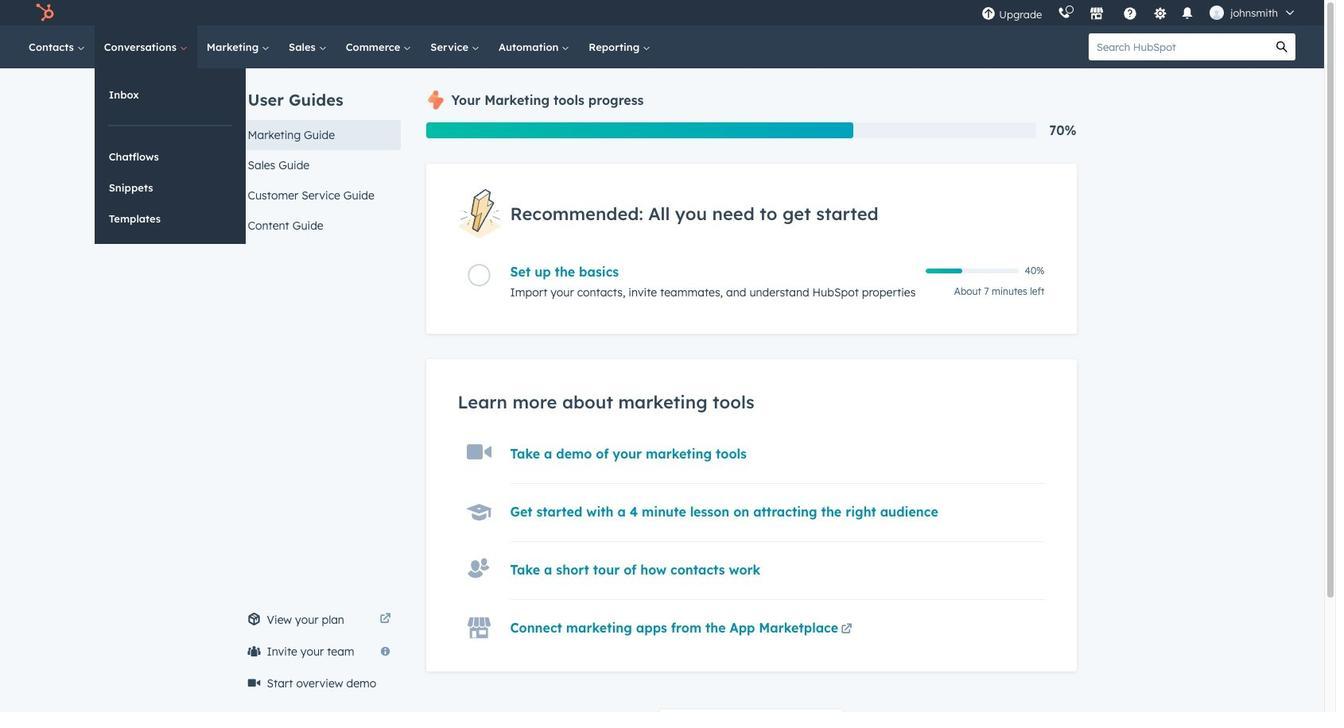 Task type: describe. For each thing, give the bounding box(es) containing it.
2 link opens in a new window image from the top
[[380, 614, 391, 626]]

1 link opens in a new window image from the top
[[380, 611, 391, 630]]

conversations menu
[[94, 68, 246, 244]]

marketplaces image
[[1090, 7, 1104, 21]]

Search HubSpot search field
[[1089, 33, 1269, 60]]

2 link opens in a new window image from the top
[[841, 625, 852, 637]]



Task type: locate. For each thing, give the bounding box(es) containing it.
link opens in a new window image
[[841, 621, 852, 641], [841, 625, 852, 637]]

link opens in a new window image
[[380, 611, 391, 630], [380, 614, 391, 626]]

menu
[[974, 0, 1305, 25]]

1 link opens in a new window image from the top
[[841, 621, 852, 641]]

progress bar
[[426, 123, 854, 138]]

[object object] complete progress bar
[[926, 269, 963, 274]]

john smith image
[[1210, 6, 1224, 20]]

user guides element
[[238, 68, 401, 241]]



Task type: vqa. For each thing, say whether or not it's contained in the screenshot.
and
no



